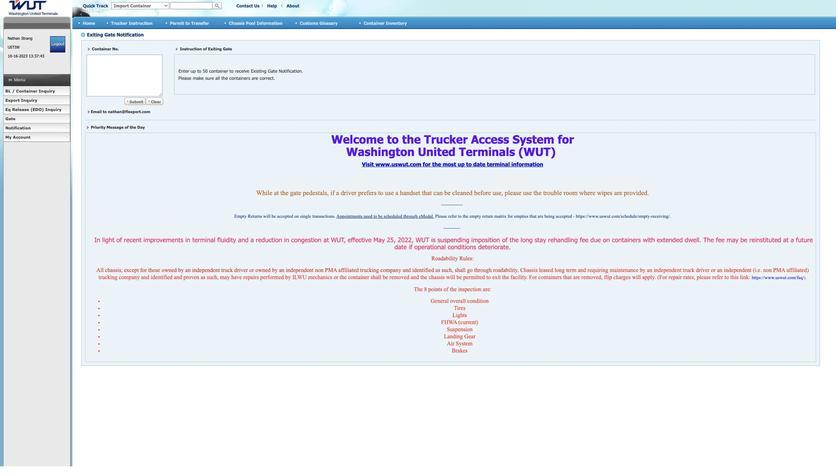 Task type: vqa. For each thing, say whether or not it's contained in the screenshot.
Help link
yes



Task type: locate. For each thing, give the bounding box(es) containing it.
container inventory
[[364, 20, 407, 25]]

trucker
[[111, 20, 127, 25]]

home
[[83, 20, 95, 25]]

inquiry for container
[[39, 89, 55, 93]]

inquiry
[[39, 89, 55, 93], [21, 98, 37, 103], [45, 107, 62, 112]]

container
[[364, 20, 385, 25], [16, 89, 37, 93]]

chassis
[[229, 20, 245, 25]]

bl
[[5, 89, 11, 93]]

eq
[[5, 107, 11, 112]]

release
[[12, 107, 29, 112]]

track
[[96, 3, 108, 8]]

inquiry right (edo)
[[45, 107, 62, 112]]

eq release (edo) inquiry
[[5, 107, 62, 112]]

my
[[5, 135, 12, 139]]

inquiry up export inquiry link at the top left of page
[[39, 89, 55, 93]]

quick
[[83, 3, 95, 8]]

export
[[5, 98, 20, 103]]

my account
[[5, 135, 31, 139]]

container left "inventory" on the top left of page
[[364, 20, 385, 25]]

permit
[[170, 20, 184, 25]]

inquiry for (edo)
[[45, 107, 62, 112]]

contact us link
[[236, 3, 260, 8]]

nathan
[[8, 36, 20, 40]]

None text field
[[170, 2, 213, 9]]

1 horizontal spatial container
[[364, 20, 385, 25]]

/
[[12, 89, 15, 93]]

eq release (edo) inquiry link
[[3, 105, 70, 114]]

0 horizontal spatial container
[[16, 89, 37, 93]]

inquiry down bl / container inquiry
[[21, 98, 37, 103]]

10-16-2023 13:37:43
[[8, 54, 44, 58]]

gate
[[5, 116, 15, 121]]

1 vertical spatial container
[[16, 89, 37, 93]]

container up export inquiry
[[16, 89, 37, 93]]

0 vertical spatial container
[[364, 20, 385, 25]]

1 vertical spatial inquiry
[[21, 98, 37, 103]]

0 vertical spatial inquiry
[[39, 89, 55, 93]]

trucker instruction
[[111, 20, 153, 25]]

inventory
[[386, 20, 407, 25]]

gate link
[[3, 114, 70, 123]]

2 vertical spatial inquiry
[[45, 107, 62, 112]]

notification link
[[3, 123, 70, 133]]

bl / container inquiry link
[[3, 87, 70, 96]]

help link
[[267, 3, 277, 8]]

help
[[267, 3, 277, 8]]

glossary
[[319, 20, 338, 25]]

2023
[[19, 54, 28, 58]]

pool
[[246, 20, 255, 25]]

contact us
[[236, 3, 260, 8]]



Task type: describe. For each thing, give the bounding box(es) containing it.
my account link
[[3, 133, 70, 142]]

information
[[257, 20, 283, 25]]

13:37:43
[[29, 54, 44, 58]]

instruction
[[129, 20, 153, 25]]

bl / container inquiry
[[5, 89, 55, 93]]

customs glossary
[[300, 20, 338, 25]]

about
[[287, 3, 299, 8]]

login image
[[50, 36, 65, 53]]

permit to transfer
[[170, 20, 209, 25]]

strang
[[21, 36, 32, 40]]

(edo)
[[30, 107, 44, 112]]

notification
[[5, 126, 31, 130]]

chassis pool information
[[229, 20, 283, 25]]

quick track
[[83, 3, 108, 8]]

about link
[[287, 3, 299, 8]]

nathan strang
[[8, 36, 32, 40]]

us
[[254, 3, 260, 8]]

10-
[[8, 54, 13, 58]]

16-
[[13, 54, 19, 58]]

export inquiry
[[5, 98, 37, 103]]

account
[[13, 135, 31, 139]]

to
[[185, 20, 190, 25]]

contact
[[236, 3, 253, 8]]

ustiw
[[8, 45, 20, 49]]

export inquiry link
[[3, 96, 70, 105]]

customs
[[300, 20, 318, 25]]

transfer
[[191, 20, 209, 25]]



